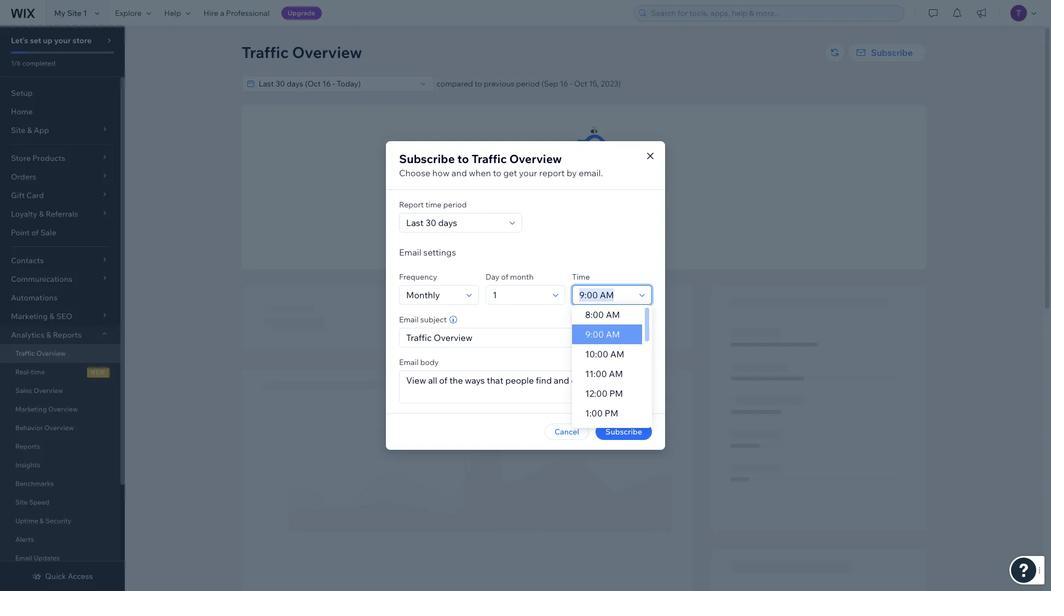 Task type: locate. For each thing, give the bounding box(es) containing it.
overview up 'report'
[[510, 152, 562, 166]]

traffic down analytics
[[15, 349, 35, 358]]

pm for 2:00 pm
[[606, 428, 619, 439]]

email left subject
[[399, 315, 419, 325]]

subscribe inside subscribe to traffic overview choose how and when to get your report by email.
[[399, 152, 455, 166]]

Frequency field
[[403, 286, 463, 305]]

traffic overview down analytics & reports
[[15, 349, 66, 358]]

10:00 am
[[586, 349, 625, 360]]

0 horizontal spatial reports
[[15, 443, 40, 451]]

email for email settings
[[399, 247, 422, 258]]

to
[[475, 79, 482, 89], [458, 152, 469, 166], [493, 168, 502, 179]]

site left speed
[[15, 498, 28, 507]]

1/6
[[11, 59, 21, 67]]

real-time
[[15, 368, 45, 376]]

time right report
[[426, 200, 442, 210]]

traffic
[[242, 43, 289, 62], [472, 152, 507, 166], [15, 349, 35, 358]]

speed
[[29, 498, 49, 507]]

0 vertical spatial pm
[[610, 388, 623, 399]]

0 horizontal spatial time
[[31, 368, 45, 376]]

set
[[30, 36, 41, 45]]

overview
[[292, 43, 362, 62], [510, 152, 562, 166], [36, 349, 66, 358], [34, 387, 63, 395], [48, 405, 78, 414], [44, 424, 74, 432]]

1 horizontal spatial &
[[46, 330, 51, 340]]

1 vertical spatial site
[[15, 498, 28, 507]]

0 vertical spatial of
[[31, 228, 39, 238]]

access
[[68, 572, 93, 582]]

site inside sidebar element
[[15, 498, 28, 507]]

report time period
[[399, 200, 467, 210]]

body
[[421, 358, 439, 368]]

email up frequency
[[399, 247, 422, 258]]

of inside sidebar element
[[31, 228, 39, 238]]

traffic overview
[[242, 43, 362, 62], [15, 349, 66, 358]]

email
[[399, 247, 422, 258], [399, 315, 419, 325], [399, 358, 419, 368], [15, 554, 32, 562]]

16
[[560, 79, 569, 89]]

to up and
[[458, 152, 469, 166]]

0 horizontal spatial get
[[504, 168, 517, 179]]

traffic inside sidebar element
[[15, 349, 35, 358]]

hire
[[204, 8, 218, 18]]

home link
[[0, 102, 120, 121]]

1 horizontal spatial to
[[475, 79, 482, 89]]

insights
[[15, 461, 40, 469]]

overview up marketing overview
[[34, 387, 63, 395]]

your left 'report'
[[519, 168, 538, 179]]

reports
[[53, 330, 82, 340], [15, 443, 40, 451]]

& inside popup button
[[46, 330, 51, 340]]

1 horizontal spatial period
[[516, 79, 540, 89]]

real-
[[15, 368, 31, 376]]

0 horizontal spatial of
[[31, 228, 39, 238]]

am right the '11:00' at the bottom of the page
[[609, 369, 623, 380]]

am for 9:00 am
[[606, 329, 620, 340]]

more
[[627, 205, 643, 213]]

traffic down professional
[[242, 43, 289, 62]]

Search for tools, apps, help & more... field
[[648, 5, 901, 21]]

get right when
[[504, 168, 517, 179]]

email down the alerts
[[15, 554, 32, 562]]

updates
[[34, 554, 60, 562]]

your right up at the left top of the page
[[54, 36, 71, 45]]

am right 8:00
[[606, 309, 620, 320]]

email for email body
[[399, 358, 419, 368]]

1:00
[[586, 408, 603, 419]]

point of sale
[[11, 228, 56, 238]]

email inside sidebar element
[[15, 554, 32, 562]]

reports up insights
[[15, 443, 40, 451]]

2 horizontal spatial subscribe
[[871, 47, 913, 58]]

compared
[[437, 79, 473, 89]]

0 vertical spatial your
[[54, 36, 71, 45]]

to left previous
[[475, 79, 482, 89]]

time up sales overview
[[31, 368, 45, 376]]

0 vertical spatial get
[[504, 168, 517, 179]]

time inside sidebar element
[[31, 368, 45, 376]]

11:00
[[586, 369, 607, 380]]

1 horizontal spatial time
[[426, 200, 442, 210]]

home
[[11, 107, 33, 117]]

pm right 2:00
[[606, 428, 619, 439]]

your inside sidebar element
[[54, 36, 71, 45]]

get left the an
[[521, 205, 532, 213]]

1 vertical spatial get
[[521, 205, 532, 213]]

0 horizontal spatial traffic overview
[[15, 349, 66, 358]]

sales overview link
[[0, 382, 120, 400]]

site
[[603, 205, 614, 213]]

1 vertical spatial to
[[458, 152, 469, 166]]

traffic overview link
[[0, 345, 120, 363]]

2 vertical spatial your
[[587, 205, 601, 213]]

how
[[433, 168, 450, 179]]

1 horizontal spatial get
[[521, 205, 532, 213]]

& right analytics
[[46, 330, 51, 340]]

1 horizontal spatial traffic
[[242, 43, 289, 62]]

am right 9:00
[[606, 329, 620, 340]]

1 vertical spatial of
[[501, 272, 509, 282]]

9:00 am
[[586, 329, 620, 340]]

0 vertical spatial time
[[426, 200, 442, 210]]

period left (sep
[[516, 79, 540, 89]]

subscribe
[[871, 47, 913, 58], [399, 152, 455, 166], [606, 427, 642, 437]]

1 vertical spatial traffic
[[472, 152, 507, 166]]

of for sale
[[31, 228, 39, 238]]

1 vertical spatial &
[[40, 517, 44, 525]]

None field
[[256, 76, 417, 91]]

pm right 12:00
[[610, 388, 623, 399]]

0 vertical spatial subscribe button
[[848, 43, 926, 62]]

12:00
[[586, 388, 608, 399]]

overview down upgrade button
[[292, 43, 362, 62]]

day
[[486, 272, 500, 282]]

point
[[11, 228, 30, 238]]

to right when
[[493, 168, 502, 179]]

overview for the traffic overview link
[[36, 349, 66, 358]]

Email body text field
[[400, 371, 652, 403]]

0 vertical spatial site
[[67, 8, 82, 18]]

a
[[220, 8, 224, 18]]

0 horizontal spatial site
[[15, 498, 28, 507]]

2 vertical spatial to
[[493, 168, 502, 179]]

2:00 pm
[[586, 428, 619, 439]]

0 vertical spatial to
[[475, 79, 482, 89]]

your left site
[[587, 205, 601, 213]]

1 horizontal spatial your
[[519, 168, 538, 179]]

1 horizontal spatial subscribe button
[[848, 43, 926, 62]]

1 vertical spatial subscribe
[[399, 152, 455, 166]]

0 horizontal spatial period
[[444, 200, 467, 210]]

email settings
[[399, 247, 456, 258]]

period up report time period field in the left of the page
[[444, 200, 467, 210]]

0 horizontal spatial subscribe
[[399, 152, 455, 166]]

1 vertical spatial pm
[[605, 408, 619, 419]]

hire a professional link
[[197, 0, 276, 26]]

reports up the traffic overview link
[[53, 330, 82, 340]]

overview down sales overview link
[[48, 405, 78, 414]]

0 vertical spatial &
[[46, 330, 51, 340]]

1 vertical spatial time
[[31, 368, 45, 376]]

overview inside 'link'
[[48, 405, 78, 414]]

when
[[469, 168, 491, 179]]

sales overview
[[15, 387, 63, 395]]

of left sale
[[31, 228, 39, 238]]

email.
[[579, 168, 603, 179]]

insights link
[[0, 456, 120, 475]]

0 vertical spatial reports
[[53, 330, 82, 340]]

& right uptime
[[40, 517, 44, 525]]

12:00 pm
[[586, 388, 623, 399]]

0 horizontal spatial traffic
[[15, 349, 35, 358]]

0 horizontal spatial to
[[458, 152, 469, 166]]

1 horizontal spatial traffic overview
[[242, 43, 362, 62]]

once
[[571, 205, 586, 213]]

2 vertical spatial traffic
[[15, 349, 35, 358]]

oct
[[574, 79, 588, 89]]

1 horizontal spatial subscribe
[[606, 427, 642, 437]]

0 horizontal spatial &
[[40, 517, 44, 525]]

automations link
[[0, 289, 120, 307]]

2 vertical spatial pm
[[606, 428, 619, 439]]

am inside option
[[606, 329, 620, 340]]

1 horizontal spatial of
[[501, 272, 509, 282]]

Time field
[[576, 286, 636, 305]]

list box
[[572, 305, 652, 443]]

1 horizontal spatial reports
[[53, 330, 82, 340]]

overview inside 'link'
[[44, 424, 74, 432]]

email subject
[[399, 315, 447, 325]]

subscribe to traffic overview choose how and when to get your report by email.
[[399, 152, 603, 179]]

1 vertical spatial your
[[519, 168, 538, 179]]

sale
[[41, 228, 56, 238]]

site left 1 at the left top of the page
[[67, 8, 82, 18]]

am for 11:00 am
[[609, 369, 623, 380]]

marketing
[[15, 405, 47, 414]]

analytics & reports button
[[0, 326, 120, 345]]

2 horizontal spatial traffic
[[472, 152, 507, 166]]

marketing overview
[[15, 405, 78, 414]]

pm right '1:00'
[[605, 408, 619, 419]]

overview for marketing overview 'link'
[[48, 405, 78, 414]]

of right "day"
[[501, 272, 509, 282]]

report
[[399, 200, 424, 210]]

site
[[67, 8, 82, 18], [15, 498, 28, 507]]

behavior overview link
[[0, 419, 120, 438]]

subject
[[421, 315, 447, 325]]

pm
[[610, 388, 623, 399], [605, 408, 619, 419], [606, 428, 619, 439]]

traffic overview down upgrade button
[[242, 43, 362, 62]]

0 horizontal spatial subscribe button
[[596, 424, 652, 440]]

&
[[46, 330, 51, 340], [40, 517, 44, 525]]

email for email subject
[[399, 315, 419, 325]]

0 horizontal spatial your
[[54, 36, 71, 45]]

overview down marketing overview 'link'
[[44, 424, 74, 432]]

am for 10:00 am
[[611, 349, 625, 360]]

am right 10:00
[[611, 349, 625, 360]]

overview down analytics & reports
[[36, 349, 66, 358]]

uptime & security
[[15, 517, 71, 525]]

traffic up when
[[472, 152, 507, 166]]

am
[[606, 309, 620, 320], [606, 329, 620, 340], [611, 349, 625, 360], [609, 369, 623, 380]]

alerts link
[[0, 531, 120, 549]]

2023)
[[601, 79, 621, 89]]

upgrade button
[[281, 7, 322, 20]]

0 vertical spatial traffic
[[242, 43, 289, 62]]

1 vertical spatial traffic overview
[[15, 349, 66, 358]]

am for 8:00 am
[[606, 309, 620, 320]]

get
[[504, 168, 517, 179], [521, 205, 532, 213]]

period
[[516, 79, 540, 89], [444, 200, 467, 210]]

email left body
[[399, 358, 419, 368]]

email for email updates
[[15, 554, 32, 562]]



Task type: describe. For each thing, give the bounding box(es) containing it.
0 vertical spatial period
[[516, 79, 540, 89]]

completed
[[22, 59, 55, 67]]

Email subject field
[[403, 329, 648, 347]]

cancel button
[[545, 424, 589, 440]]

to for subscribe
[[458, 152, 469, 166]]

1 vertical spatial subscribe button
[[596, 424, 652, 440]]

(sep
[[542, 79, 558, 89]]

Report time period field
[[403, 214, 507, 232]]

let's set up your store
[[11, 36, 92, 45]]

& for uptime
[[40, 517, 44, 525]]

hire a professional
[[204, 8, 270, 18]]

benchmarks link
[[0, 475, 120, 493]]

point of sale link
[[0, 223, 120, 242]]

behavior
[[15, 424, 43, 432]]

1
[[83, 8, 87, 18]]

cancel
[[555, 427, 580, 437]]

new
[[91, 369, 106, 376]]

overview for behavior overview 'link'
[[44, 424, 74, 432]]

2 vertical spatial subscribe
[[606, 427, 642, 437]]

0 vertical spatial subscribe
[[871, 47, 913, 58]]

15,
[[589, 79, 599, 89]]

1/6 completed
[[11, 59, 55, 67]]

9:00
[[586, 329, 604, 340]]

get inside subscribe to traffic overview choose how and when to get your report by email.
[[504, 168, 517, 179]]

help button
[[158, 0, 197, 26]]

upgrade
[[288, 9, 315, 17]]

uptime
[[15, 517, 38, 525]]

month
[[510, 272, 534, 282]]

previous
[[484, 79, 515, 89]]

frequency
[[399, 272, 437, 282]]

traffic inside subscribe to traffic overview choose how and when to get your report by email.
[[472, 152, 507, 166]]

and
[[452, 168, 467, 179]]

choose
[[399, 168, 431, 179]]

settings
[[424, 247, 456, 258]]

& for analytics
[[46, 330, 51, 340]]

by
[[567, 168, 577, 179]]

analytics
[[11, 330, 44, 340]]

to for compared
[[475, 79, 482, 89]]

security
[[45, 517, 71, 525]]

reports inside popup button
[[53, 330, 82, 340]]

you'll get an overview once your site has more traffic.
[[504, 205, 664, 213]]

of for month
[[501, 272, 509, 282]]

page skeleton image
[[242, 286, 926, 592]]

automations
[[11, 293, 57, 303]]

traffic overview inside sidebar element
[[15, 349, 66, 358]]

list box containing 8:00 am
[[572, 305, 652, 443]]

2:00
[[586, 428, 604, 439]]

time
[[572, 272, 590, 282]]

professional
[[226, 8, 270, 18]]

day of month
[[486, 272, 534, 282]]

has
[[615, 205, 626, 213]]

quick access button
[[32, 572, 93, 582]]

overview inside subscribe to traffic overview choose how and when to get your report by email.
[[510, 152, 562, 166]]

site speed
[[15, 498, 49, 507]]

let's
[[11, 36, 28, 45]]

overview
[[542, 205, 569, 213]]

explore
[[115, 8, 142, 18]]

8:00 am
[[586, 309, 620, 320]]

an
[[533, 205, 541, 213]]

traffic.
[[645, 205, 664, 213]]

overview for sales overview link
[[34, 387, 63, 395]]

pm for 1:00 pm
[[605, 408, 619, 419]]

sales
[[15, 387, 32, 395]]

pm for 12:00 pm
[[610, 388, 623, 399]]

email updates
[[15, 554, 60, 562]]

Day of month field
[[490, 286, 550, 305]]

10:00
[[586, 349, 609, 360]]

my
[[54, 8, 65, 18]]

8:00
[[586, 309, 604, 320]]

analytics & reports
[[11, 330, 82, 340]]

setup
[[11, 88, 33, 98]]

benchmarks
[[15, 480, 54, 488]]

1:00 pm
[[586, 408, 619, 419]]

1 vertical spatial reports
[[15, 443, 40, 451]]

compared to previous period (sep 16 - oct 15, 2023)
[[437, 79, 621, 89]]

quick
[[45, 572, 66, 582]]

setup link
[[0, 84, 120, 102]]

-
[[570, 79, 573, 89]]

2 horizontal spatial to
[[493, 168, 502, 179]]

quick access
[[45, 572, 93, 582]]

alerts
[[15, 536, 34, 544]]

time for report
[[426, 200, 442, 210]]

up
[[43, 36, 52, 45]]

email updates link
[[0, 549, 120, 568]]

your inside subscribe to traffic overview choose how and when to get your report by email.
[[519, 168, 538, 179]]

uptime & security link
[[0, 512, 120, 531]]

time for real-
[[31, 368, 45, 376]]

help
[[164, 8, 181, 18]]

0 vertical spatial traffic overview
[[242, 43, 362, 62]]

2 horizontal spatial your
[[587, 205, 601, 213]]

email body
[[399, 358, 439, 368]]

sidebar element
[[0, 26, 125, 592]]

you'll
[[504, 205, 520, 213]]

9:00 am option
[[572, 325, 642, 345]]

1 horizontal spatial site
[[67, 8, 82, 18]]

behavior overview
[[15, 424, 74, 432]]

report
[[539, 168, 565, 179]]

1 vertical spatial period
[[444, 200, 467, 210]]



Task type: vqa. For each thing, say whether or not it's contained in the screenshot.
Add
no



